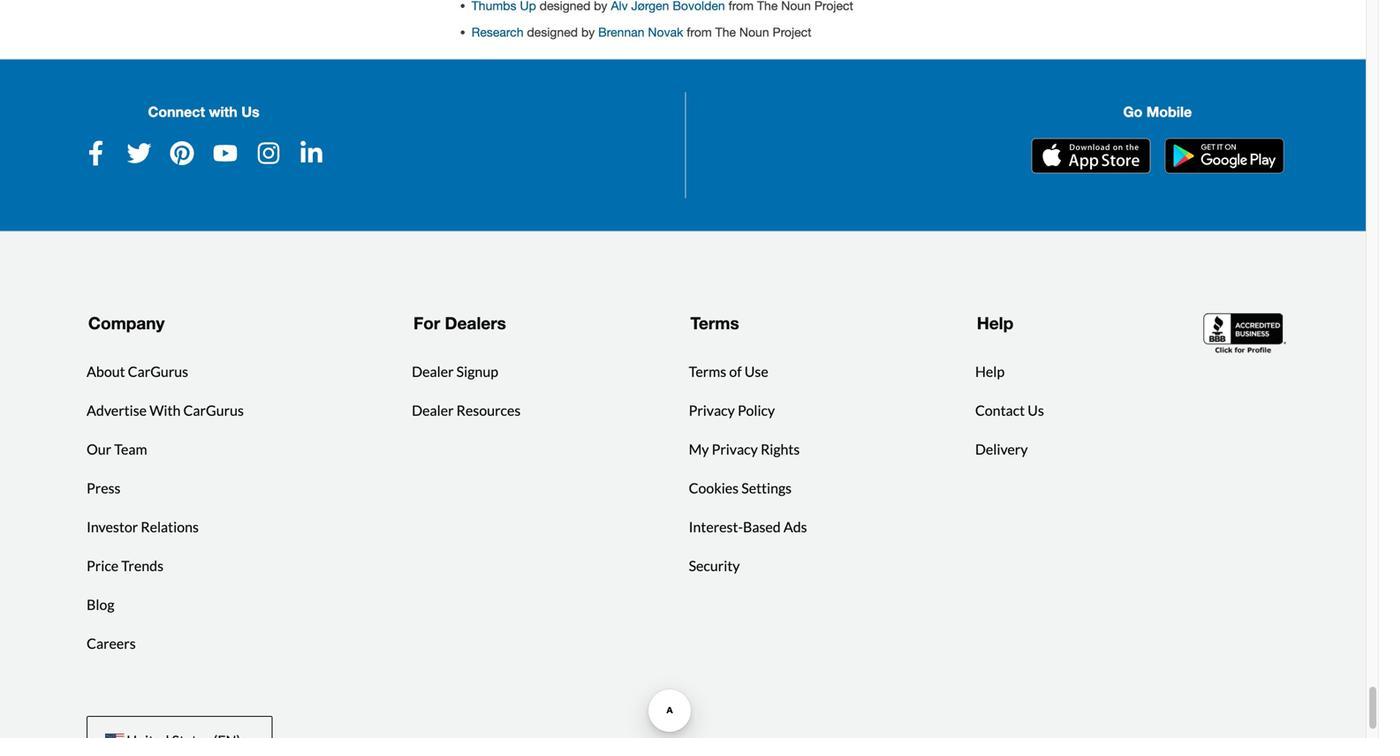 Task type: describe. For each thing, give the bounding box(es) containing it.
investor relations
[[87, 519, 199, 536]]

twitter image
[[127, 141, 151, 166]]

instagram image
[[256, 141, 281, 166]]

rights
[[761, 441, 800, 458]]

investor
[[87, 519, 138, 536]]

about
[[87, 363, 125, 380]]

dealer signup link
[[412, 361, 498, 383]]

by
[[581, 25, 595, 39]]

connect with us
[[148, 103, 260, 120]]

delivery
[[975, 441, 1028, 458]]

my privacy rights link
[[689, 439, 800, 460]]

ads
[[784, 519, 807, 536]]

dealer resources link
[[412, 400, 521, 422]]

go mobile
[[1124, 103, 1192, 120]]

dealer resources
[[412, 402, 521, 419]]

for
[[414, 313, 440, 333]]

terms for terms of use
[[689, 363, 727, 380]]

our team link
[[87, 439, 147, 460]]

interest-based ads
[[689, 519, 807, 536]]

delivery link
[[975, 439, 1028, 460]]

careers link
[[87, 634, 136, 655]]

advertise with cargurus
[[87, 402, 244, 419]]

terms for terms
[[691, 313, 739, 333]]

advertise
[[87, 402, 147, 419]]

our
[[87, 441, 111, 458]]

connect
[[148, 103, 205, 120]]

1 vertical spatial help
[[975, 363, 1005, 380]]

pinterest image
[[170, 141, 195, 166]]

advertise with cargurus link
[[87, 400, 244, 422]]

based
[[743, 519, 781, 536]]

cookies settings link
[[689, 478, 792, 499]]

1 vertical spatial us
[[1028, 402, 1044, 419]]

help link
[[975, 361, 1005, 383]]

press link
[[87, 478, 121, 499]]

research
[[472, 25, 524, 39]]

contact us
[[975, 402, 1044, 419]]

facebook image
[[84, 141, 108, 166]]

dealers
[[445, 313, 506, 333]]

resources
[[457, 402, 521, 419]]

security
[[689, 558, 740, 575]]

for dealers
[[414, 313, 506, 333]]

go
[[1124, 103, 1143, 120]]

interest-based ads link
[[689, 517, 807, 538]]

designed
[[527, 25, 578, 39]]

press
[[87, 480, 121, 497]]

cookies
[[689, 480, 739, 497]]



Task type: locate. For each thing, give the bounding box(es) containing it.
blog
[[87, 596, 114, 614]]

dealer for dealer signup
[[412, 363, 454, 380]]

noun
[[740, 25, 769, 39]]

the
[[716, 25, 736, 39]]

contact
[[975, 402, 1025, 419]]

0 vertical spatial terms
[[691, 313, 739, 333]]

relations
[[141, 519, 199, 536]]

with
[[149, 402, 181, 419]]

about cargurus
[[87, 363, 188, 380]]

youtube image
[[213, 141, 238, 166]]

cargurus right with
[[183, 402, 244, 419]]

1 vertical spatial terms
[[689, 363, 727, 380]]

privacy policy
[[689, 402, 775, 419]]

privacy up my
[[689, 402, 735, 419]]

brennan
[[598, 25, 645, 39]]

privacy policy link
[[689, 400, 775, 422]]

privacy right my
[[712, 441, 758, 458]]

help
[[977, 313, 1014, 333], [975, 363, 1005, 380]]

0 vertical spatial help
[[977, 313, 1014, 333]]

terms of use link
[[689, 361, 769, 383]]

0 vertical spatial privacy
[[689, 402, 735, 419]]

my privacy rights
[[689, 441, 800, 458]]

security link
[[689, 556, 740, 577]]

united states (en) image
[[105, 734, 124, 739]]

1 vertical spatial privacy
[[712, 441, 758, 458]]

us right with on the top left of page
[[241, 103, 260, 120]]

price trends link
[[87, 556, 164, 577]]

1 dealer from the top
[[412, 363, 454, 380]]

mobile
[[1147, 103, 1192, 120]]

terms up terms of use
[[691, 313, 739, 333]]

novak
[[648, 25, 683, 39]]

trends
[[121, 558, 164, 575]]

0 vertical spatial us
[[241, 103, 260, 120]]

us right contact
[[1028, 402, 1044, 419]]

1 horizontal spatial us
[[1028, 402, 1044, 419]]

policy
[[738, 402, 775, 419]]

price
[[87, 558, 119, 575]]

cargurus
[[128, 363, 188, 380], [183, 402, 244, 419]]

dealer down "dealer signup" "link"
[[412, 402, 454, 419]]

signup
[[457, 363, 498, 380]]

dealer left signup
[[412, 363, 454, 380]]

about cargurus link
[[87, 361, 188, 383]]

with
[[209, 103, 238, 120]]

my
[[689, 441, 709, 458]]

careers
[[87, 635, 136, 653]]

0 vertical spatial dealer
[[412, 363, 454, 380]]

1 vertical spatial dealer
[[412, 402, 454, 419]]

dealer inside "link"
[[412, 363, 454, 380]]

2 dealer from the top
[[412, 402, 454, 419]]

terms left of
[[689, 363, 727, 380]]

research designed by brennan novak from the noun project
[[472, 25, 812, 39]]

our team
[[87, 441, 147, 458]]

0 horizontal spatial us
[[241, 103, 260, 120]]

brennan novak link
[[598, 25, 683, 39]]

contact us link
[[975, 400, 1044, 422]]

privacy
[[689, 402, 735, 419], [712, 441, 758, 458]]

help up help link
[[977, 313, 1014, 333]]

of
[[729, 363, 742, 380]]

get it on google play image
[[1165, 138, 1284, 174]]

use
[[745, 363, 769, 380]]

dealer
[[412, 363, 454, 380], [412, 402, 454, 419]]

0 vertical spatial cargurus
[[128, 363, 188, 380]]

dealer signup
[[412, 363, 498, 380]]

cookies settings
[[689, 480, 792, 497]]

investor relations link
[[87, 517, 199, 538]]

settings
[[742, 480, 792, 497]]

click for the bbb business review of this auto listing service in cambridge ma image
[[1204, 311, 1288, 356]]

download on the app store image
[[1032, 138, 1151, 174]]

cargurus up with
[[128, 363, 188, 380]]

research link
[[472, 25, 524, 39]]

interest-
[[689, 519, 743, 536]]

linkedin image
[[299, 141, 324, 166]]

team
[[114, 441, 147, 458]]

1 vertical spatial cargurus
[[183, 402, 244, 419]]

project
[[773, 25, 812, 39]]

blog link
[[87, 595, 114, 616]]

terms of use
[[689, 363, 769, 380]]

from
[[687, 25, 712, 39]]

company
[[88, 313, 165, 333]]

price trends
[[87, 558, 164, 575]]

terms
[[691, 313, 739, 333], [689, 363, 727, 380]]

us
[[241, 103, 260, 120], [1028, 402, 1044, 419]]

dealer for dealer resources
[[412, 402, 454, 419]]

help up contact
[[975, 363, 1005, 380]]



Task type: vqa. For each thing, say whether or not it's contained in the screenshot.
"Company"
yes



